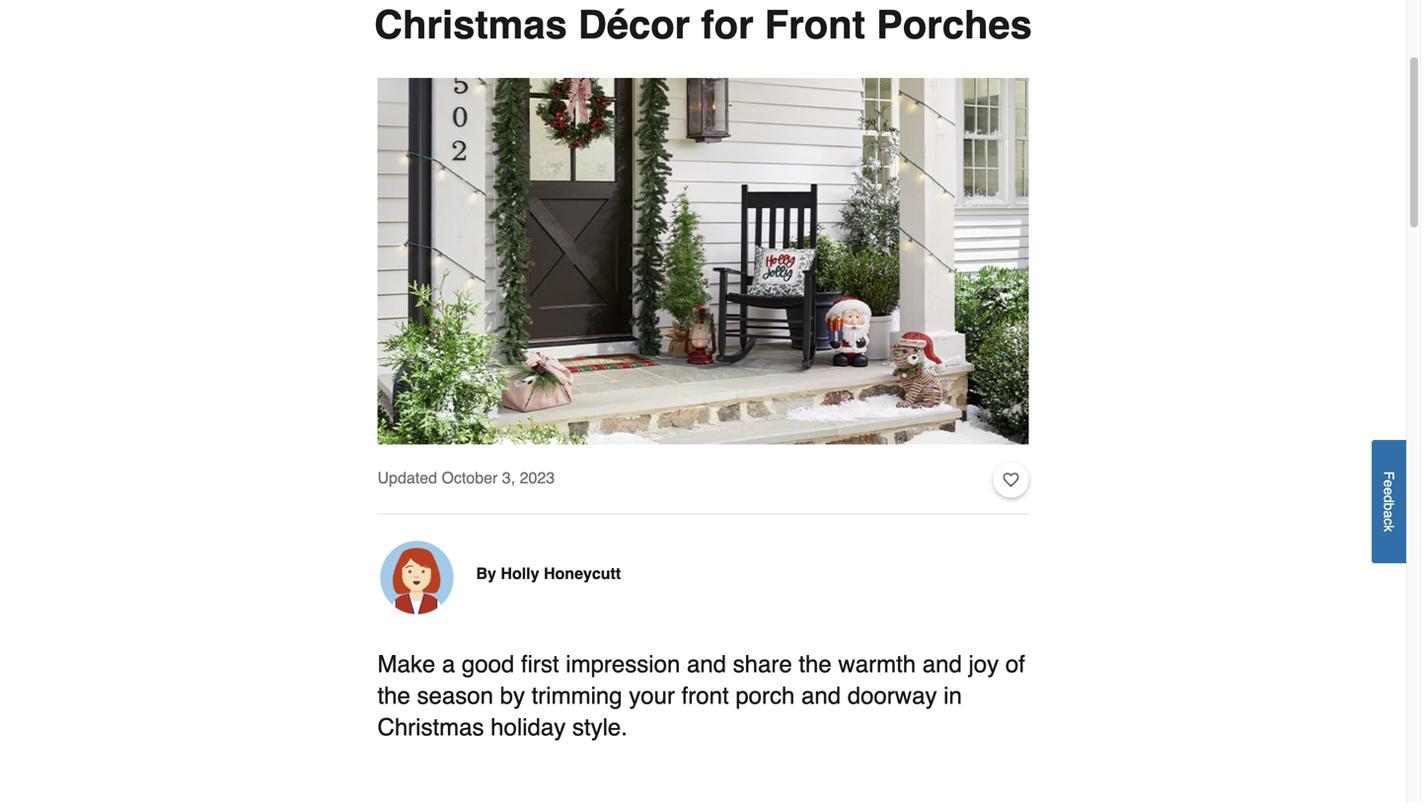 Task type: vqa. For each thing, say whether or not it's contained in the screenshot.
$ 25 .10
no



Task type: describe. For each thing, give the bounding box(es) containing it.
share
[[733, 651, 793, 679]]

décor
[[578, 2, 690, 47]]

heart outline image
[[1004, 470, 1019, 491]]

2 horizontal spatial and
[[923, 651, 963, 679]]

k
[[1382, 525, 1398, 532]]

1 vertical spatial the
[[378, 683, 411, 710]]

make a good first impression and share the warmth and joy of the season by trimming your front porch and doorway in christmas holiday style.
[[378, 651, 1026, 742]]

front
[[682, 683, 729, 710]]

f e e d b a c k button
[[1372, 440, 1407, 564]]

holly
[[501, 565, 540, 583]]

style.
[[573, 715, 628, 742]]

holiday
[[491, 715, 566, 742]]

b
[[1382, 503, 1398, 511]]

joy
[[969, 651, 999, 679]]

updated october 3, 2023
[[378, 469, 555, 487]]

impression
[[566, 651, 681, 679]]

first
[[521, 651, 559, 679]]

of
[[1006, 651, 1026, 679]]



Task type: locate. For each thing, give the bounding box(es) containing it.
honeycutt
[[544, 565, 621, 583]]

0 vertical spatial a
[[1382, 511, 1398, 518]]

and up in on the right bottom of page
[[923, 651, 963, 679]]

e up d
[[1382, 480, 1398, 488]]

1 horizontal spatial the
[[799, 651, 832, 679]]

good
[[462, 651, 515, 679]]

0 vertical spatial christmas
[[374, 2, 567, 47]]

0 horizontal spatial and
[[687, 651, 727, 679]]

1 e from the top
[[1382, 480, 1398, 488]]

front
[[765, 2, 866, 47]]

3,
[[502, 469, 516, 487]]

season
[[417, 683, 494, 710]]

the down make
[[378, 683, 411, 710]]

a
[[1382, 511, 1398, 518], [442, 651, 455, 679]]

and up the front
[[687, 651, 727, 679]]

and right "porch"
[[802, 683, 841, 710]]

e up b
[[1382, 488, 1398, 495]]

a front porch decorated with holiday garland, string lights and a red and green welcome mat. image
[[378, 78, 1029, 445]]

trimming
[[532, 683, 623, 710]]

d
[[1382, 495, 1398, 503]]

christmas décor for front porches
[[374, 2, 1033, 47]]

in
[[944, 683, 963, 710]]

and
[[687, 651, 727, 679], [923, 651, 963, 679], [802, 683, 841, 710]]

2023
[[520, 469, 555, 487]]

0 horizontal spatial a
[[442, 651, 455, 679]]

1 vertical spatial christmas
[[378, 715, 484, 742]]

christmas
[[374, 2, 567, 47], [378, 715, 484, 742]]

for
[[701, 2, 754, 47]]

0 vertical spatial the
[[799, 651, 832, 679]]

october
[[442, 469, 498, 487]]

porch
[[736, 683, 795, 710]]

a inside f e e d b a c k button
[[1382, 511, 1398, 518]]

warmth
[[839, 651, 916, 679]]

doorway
[[848, 683, 937, 710]]

the
[[799, 651, 832, 679], [378, 683, 411, 710]]

the right share
[[799, 651, 832, 679]]

1 vertical spatial a
[[442, 651, 455, 679]]

0 horizontal spatial the
[[378, 683, 411, 710]]

updated
[[378, 469, 437, 487]]

by
[[500, 683, 525, 710]]

holly honeycutt image
[[378, 539, 457, 618]]

f e e d b a c k
[[1382, 472, 1398, 532]]

make
[[378, 651, 436, 679]]

1 horizontal spatial and
[[802, 683, 841, 710]]

christmas inside make a good first impression and share the warmth and joy of the season by trimming your front porch and doorway in christmas holiday style.
[[378, 715, 484, 742]]

by
[[476, 565, 497, 583]]

porches
[[877, 2, 1033, 47]]

a inside make a good first impression and share the warmth and joy of the season by trimming your front porch and doorway in christmas holiday style.
[[442, 651, 455, 679]]

e
[[1382, 480, 1398, 488], [1382, 488, 1398, 495]]

2 e from the top
[[1382, 488, 1398, 495]]

a up season on the bottom
[[442, 651, 455, 679]]

a up k on the right bottom of page
[[1382, 511, 1398, 518]]

your
[[629, 683, 675, 710]]

by holly honeycutt
[[476, 565, 621, 583]]

f
[[1382, 472, 1398, 480]]

1 horizontal spatial a
[[1382, 511, 1398, 518]]

c
[[1382, 518, 1398, 525]]



